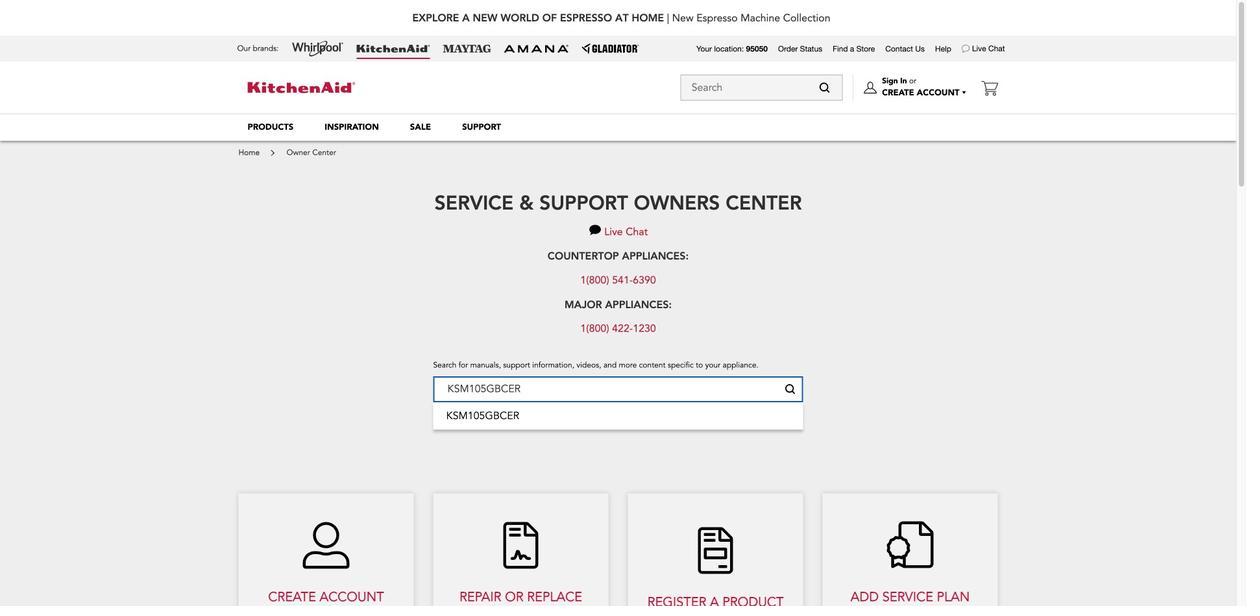 Task type: locate. For each thing, give the bounding box(es) containing it.
products element
[[248, 121, 294, 133]]

kitchenaid image
[[357, 45, 430, 53], [248, 82, 355, 93]]

whirlpool image
[[292, 41, 344, 56]]

inspiration element
[[325, 121, 379, 133]]

maytag image
[[443, 45, 491, 53]]

menu
[[232, 114, 1005, 141]]

0 horizontal spatial kitchenaid image
[[248, 82, 355, 93]]

Search search field
[[681, 75, 843, 101]]

support element
[[462, 121, 501, 133]]

1 horizontal spatial kitchenaid image
[[357, 45, 430, 53]]

gladiator_grey image
[[582, 43, 639, 54]]

Enter Model Number search field
[[435, 378, 785, 401]]



Task type: describe. For each thing, give the bounding box(es) containing it.
0 vertical spatial kitchenaid image
[[357, 45, 430, 53]]

sale element
[[410, 121, 431, 133]]

amana image
[[504, 44, 569, 53]]

1 vertical spatial kitchenaid image
[[248, 82, 355, 93]]



Task type: vqa. For each thing, say whether or not it's contained in the screenshot.
search search box on the right of page
yes



